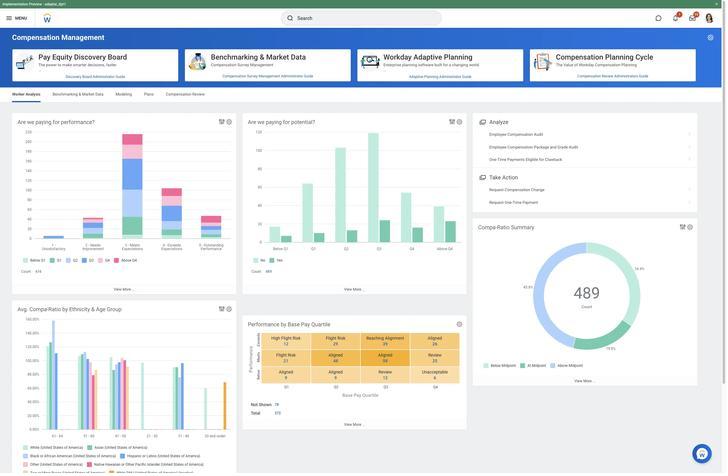 Task type: locate. For each thing, give the bounding box(es) containing it.
and
[[141, 169, 148, 174]]

more
[[123, 288, 131, 292], [353, 288, 362, 292], [584, 380, 592, 384], [353, 423, 362, 427]]

avg.
[[18, 307, 28, 313]]

for left potential?
[[283, 119, 290, 125]]

tab list
[[6, 88, 716, 102]]

0 horizontal spatial by
[[62, 307, 68, 313]]

for inside list
[[540, 157, 545, 162]]

count inside are we paying for potential? element
[[252, 270, 261, 274]]

view more ... for compa-ratio summary
[[575, 380, 596, 384]]

shown
[[259, 403, 272, 408]]

built inside the your business is dynamic, so your planning and forecasting environment should be as well. that's why we built world-class scale, speed and flexibility into the modeling and forecasting capabilities of workday adaptive planning - enterprise planning software anyone can use.
[[441, 77, 449, 82]]

0 vertical spatial 12 button
[[280, 342, 290, 347]]

and right learning,
[[168, 106, 175, 111]]

get
[[84, 77, 90, 82]]

request inside "link"
[[490, 188, 504, 192]]

discovery down the power to make smarter decisions, faster.
[[66, 75, 81, 79]]

0 horizontal spatial count
[[21, 270, 31, 274]]

26
[[433, 342, 438, 347]]

flight inside flight risk 21
[[276, 353, 287, 358]]

are we paying for potential? element
[[243, 113, 467, 295]]

analysis
[[26, 92, 40, 97]]

quartile
[[312, 322, 331, 328], [363, 393, 379, 399]]

0 horizontal spatial administrator
[[93, 75, 115, 79]]

372 button
[[275, 411, 282, 416]]

0 horizontal spatial paying
[[35, 119, 51, 125]]

configure and view chart data image for are we paying for potential?
[[449, 118, 456, 125]]

augmented
[[38, 101, 59, 106]]

2 vertical spatial pay
[[354, 393, 362, 399]]

1 vertical spatial 12
[[383, 376, 388, 381]]

are we paying for performance? element
[[12, 113, 237, 295]]

1 horizontal spatial we
[[258, 119, 265, 125]]

view more ... for are we paying for potential?
[[344, 288, 365, 292]]

business
[[211, 111, 227, 116]]

it,
[[79, 72, 82, 77]]

so up why
[[430, 72, 434, 77]]

paying inside are we paying for potential? element
[[266, 119, 282, 125]]

0 horizontal spatial compa-
[[29, 307, 48, 313]]

planning inside the your business is dynamic, so your planning and forecasting environment should be as well. that's why we built world-class scale, speed and flexibility into the modeling and forecasting capabilities of workday adaptive planning - enterprise planning software anyone can use.
[[502, 82, 517, 87]]

and down environment
[[494, 77, 500, 82]]

configure and view chart data image inside avg. compa-ratio by ethnicity & age group element
[[218, 306, 226, 313]]

inbox large image
[[690, 15, 696, 21]]

1 vertical spatial one-
[[505, 200, 513, 205]]

1
[[679, 13, 681, 16]]

board
[[108, 53, 127, 61], [82, 75, 92, 79]]

legacy
[[38, 135, 50, 140]]

12 button down high
[[280, 342, 290, 347]]

2 horizontal spatial the
[[391, 82, 397, 87]]

3 chevron right image from the top
[[686, 186, 694, 192]]

1 performance from the top
[[248, 322, 280, 328]]

compensation survey management administrator guide
[[223, 74, 313, 78]]

are left surface
[[18, 119, 26, 125]]

a right get
[[91, 77, 93, 82]]

workday inside data—you have tons of it, but how do you make sense of it? workday makes it easy to get a complete picture of your finances, people, and operations so you can make more informed decisions.
[[38, 77, 54, 82]]

9 up q2
[[335, 376, 337, 381]]

0 horizontal spatial configure and view chart data image
[[218, 118, 226, 125]]

and down third-
[[147, 135, 153, 140]]

configure and view chart data image inside compa-ratio summary element
[[680, 224, 687, 231]]

make down get
[[78, 82, 88, 87]]

data inside "an intelligent data core. we bring everything—financial and workforce transactions, third-party and legacy application data, budgets and plans, peer benchmarks, and more—into a single system."
[[62, 126, 70, 130]]

the up within
[[68, 164, 73, 169]]

1 horizontal spatial quartile
[[363, 393, 379, 399]]

1 horizontal spatial one-
[[505, 200, 513, 205]]

and right people,
[[167, 77, 174, 82]]

1 vertical spatial performance
[[248, 347, 254, 373]]

can
[[71, 82, 77, 87], [448, 87, 455, 91]]

view more ... for performance by base pay quartile
[[344, 423, 365, 427]]

to
[[58, 63, 61, 67], [568, 72, 572, 77], [80, 77, 83, 82], [76, 101, 80, 106], [574, 101, 577, 106], [88, 111, 92, 116]]

risk down performance by base pay quartile
[[293, 336, 301, 341]]

is?
[[225, 72, 229, 77]]

paying up an
[[35, 119, 51, 125]]

1 horizontal spatial 9 button
[[331, 376, 338, 381]]

boards
[[150, 164, 162, 169]]

configure and view chart data image inside are we paying for performance? element
[[218, 118, 226, 125]]

view inside are we paying for potential? element
[[344, 288, 352, 292]]

configure compa-ratio summary image
[[687, 224, 694, 231]]

compensation up request one-time payment
[[505, 188, 531, 192]]

view for performance by base pay quartile
[[344, 423, 352, 427]]

2 horizontal spatial count
[[582, 305, 593, 310]]

teams
[[56, 164, 67, 169]]

1 are from the left
[[18, 119, 26, 125]]

tab list inside 489 main content
[[6, 88, 716, 102]]

a down legacy
[[38, 140, 41, 145]]

everything—financial
[[55, 130, 91, 135]]

list
[[473, 128, 698, 166], [473, 184, 698, 209]]

adaptive
[[414, 53, 443, 61], [410, 75, 424, 79], [485, 82, 501, 87]]

can inside the your business is dynamic, so your planning and forecasting environment should be as well. that's why we built world-class scale, speed and flexibility into the modeling and forecasting capabilities of workday adaptive planning - enterprise planning software anyone can use.
[[448, 87, 455, 91]]

data down all
[[55, 174, 63, 179]]

1 vertical spatial request
[[490, 200, 504, 205]]

benchmarking up analytics
[[53, 92, 78, 97]]

a inside "an intelligent data core. we bring everything—financial and workforce transactions, third-party and legacy application data, budgets and plans, peer benchmarks, and more—into a single system."
[[38, 140, 41, 145]]

business
[[393, 72, 408, 77]]

reporting
[[89, 164, 105, 169]]

can down easy
[[71, 82, 77, 87]]

chevron right image
[[686, 143, 694, 149], [686, 155, 694, 161], [686, 186, 694, 192], [686, 198, 694, 204]]

1 chevron right image from the top
[[686, 143, 694, 149]]

1 horizontal spatial benchmarking
[[211, 53, 258, 61]]

and down that's
[[415, 82, 422, 87]]

12 button for flight
[[280, 342, 290, 347]]

1 vertical spatial -
[[518, 82, 519, 87]]

2 vertical spatial the
[[78, 169, 84, 174]]

0 vertical spatial benchmarking
[[211, 53, 258, 61]]

you down it at the left top
[[63, 82, 70, 87]]

2 aligned 9 from the left
[[329, 370, 343, 381]]

are for are we paying for potential?
[[248, 119, 256, 125]]

guide for pay equity discovery board
[[116, 75, 125, 79]]

58
[[383, 359, 388, 364]]

questions.
[[103, 101, 121, 106]]

more inside performance by base pay quartile element
[[353, 423, 362, 427]]

1 vertical spatial management
[[250, 63, 274, 67]]

1 vertical spatial data
[[62, 126, 70, 130]]

market up answer at the top of page
[[82, 92, 94, 97]]

view
[[114, 288, 122, 292], [344, 288, 352, 292], [575, 380, 583, 384], [344, 423, 352, 427]]

0 horizontal spatial data
[[95, 92, 104, 97]]

flight for flight risk 21
[[276, 353, 287, 358]]

board inside discovery board administrator guide link
[[82, 75, 92, 79]]

1 configure and view chart data image from the left
[[218, 118, 226, 125]]

2 employee from the top
[[490, 145, 507, 149]]

compensation management
[[12, 33, 104, 42]]

risk inside high flight risk 12
[[293, 336, 301, 341]]

data
[[291, 53, 306, 61], [95, 92, 104, 97]]

2 request from the top
[[490, 200, 504, 205]]

can inside data—you have tons of it, but how do you make sense of it? workday makes it easy to get a complete picture of your finances, people, and operations so you can make more informed decisions.
[[71, 82, 77, 87]]

benchmarking & market data up compensation survey management
[[211, 53, 306, 61]]

configure and view chart data image for compa-ratio summary
[[680, 224, 687, 231]]

... inside are we paying for potential? element
[[362, 288, 365, 292]]

management
[[61, 33, 104, 42], [250, 63, 274, 67], [259, 74, 280, 78]]

more for compa-ratio summary
[[584, 380, 592, 384]]

configure and view chart data image inside are we paying for potential? element
[[449, 118, 456, 125]]

request for request one-time payment
[[490, 200, 504, 205]]

1 vertical spatial 489
[[574, 284, 601, 303]]

view more ... link for compa-ratio summary
[[473, 377, 698, 387]]

make up "picture"
[[111, 72, 121, 77]]

implementation preview -   adeptai_dpt1
[[2, 2, 66, 6]]

risk for flight risk 21
[[288, 353, 296, 358]]

compensation up it
[[211, 63, 237, 67]]

and left execute
[[610, 101, 616, 106]]

1 horizontal spatial configure and view chart data image
[[680, 224, 687, 231]]

9 button up q1
[[281, 376, 288, 381]]

you
[[104, 72, 110, 77], [63, 82, 70, 87]]

489 inside compa-ratio summary element
[[574, 284, 601, 303]]

flight risk 21
[[276, 353, 296, 364]]

risk up 21
[[288, 353, 296, 358]]

0 horizontal spatial make
[[62, 63, 72, 67]]

view more ... inside compa-ratio summary element
[[575, 380, 596, 384]]

0 horizontal spatial -
[[43, 2, 44, 6]]

Search Workday  search field
[[298, 12, 429, 25]]

one-time payments eligible for clawback link
[[473, 154, 698, 166]]

by left ethnicity
[[62, 307, 68, 313]]

chevron right image inside request one-time payment link
[[686, 198, 694, 204]]

natural
[[38, 111, 51, 116]]

21 button
[[280, 359, 290, 364]]

1 vertical spatial list
[[473, 184, 698, 209]]

1 vertical spatial forecasting
[[423, 82, 443, 87]]

view for are we paying for performance?
[[114, 288, 122, 292]]

compensation down employee compensation audit
[[508, 145, 533, 149]]

2 vertical spatial management
[[259, 74, 280, 78]]

the inside the your business is dynamic, so your planning and forecasting environment should be as well. that's why we built world-class scale, speed and flexibility into the modeling and forecasting capabilities of workday adaptive planning - enterprise planning software anyone can use.
[[391, 82, 397, 87]]

... inside compa-ratio summary element
[[593, 380, 596, 384]]

aligned for 26 button
[[428, 336, 442, 341]]

menu group image
[[479, 173, 487, 182]]

on
[[160, 169, 164, 174]]

1 vertical spatial audit
[[569, 145, 579, 149]]

survey down compensation survey management
[[247, 74, 258, 78]]

compa-ratio summary element
[[473, 219, 698, 387]]

flight inside high flight risk 12
[[281, 336, 292, 341]]

market up compensation survey management administrator guide in the top left of the page
[[266, 53, 289, 61]]

more inside are we paying for performance? element
[[123, 288, 131, 292]]

1 vertical spatial ratio
[[48, 307, 61, 313]]

489 for 489
[[266, 270, 272, 274]]

and left grade
[[550, 145, 557, 149]]

0 vertical spatial can
[[71, 82, 77, 87]]

the down granular
[[78, 169, 84, 174]]

1 the from the left
[[38, 63, 45, 67]]

489 main content
[[0, 28, 722, 474]]

2 are from the left
[[248, 119, 256, 125]]

view more ... inside performance by base pay quartile element
[[344, 423, 365, 427]]

1 vertical spatial configure and view chart data image
[[218, 306, 226, 313]]

built up adaptive planning administrator guide
[[435, 63, 442, 67]]

benchmarking & market data up answer at the top of page
[[53, 92, 104, 97]]

0 vertical spatial data
[[139, 111, 147, 116]]

1 vertical spatial data
[[95, 92, 104, 97]]

flight inside flight risk 29
[[326, 336, 337, 341]]

1 horizontal spatial audit
[[569, 145, 579, 149]]

of right value
[[575, 63, 578, 67]]

2 configure and view chart data image from the left
[[449, 118, 456, 125]]

aligned 9 for first 9 button from right
[[329, 370, 343, 381]]

... for performance by base pay quartile
[[362, 423, 365, 427]]

menu banner
[[0, 0, 722, 28]]

more for are we paying for potential?
[[353, 288, 362, 292]]

is
[[409, 72, 412, 77]]

the for compensation planning cycle
[[556, 63, 563, 67]]

application
[[51, 135, 70, 140]]

compensation
[[12, 33, 60, 42], [556, 53, 604, 61], [211, 63, 237, 67], [595, 63, 621, 67], [223, 74, 246, 78], [578, 74, 601, 78], [166, 92, 192, 97], [508, 132, 533, 137], [508, 145, 533, 149], [505, 188, 531, 192]]

one- inside 'one-time payments eligible for clawback' link
[[490, 157, 498, 162]]

0 vertical spatial time
[[498, 157, 507, 162]]

compensation down the value of workday compensation planning
[[578, 74, 601, 78]]

2 the from the left
[[556, 63, 563, 67]]

view inside performance by base pay quartile element
[[344, 423, 352, 427]]

1 horizontal spatial board
[[108, 53, 127, 61]]

guide for compensation planning cycle
[[640, 74, 649, 78]]

software down 'workday adaptive planning'
[[418, 63, 434, 67]]

1 horizontal spatial time
[[513, 200, 522, 205]]

of down the machine
[[135, 111, 138, 116]]

1 horizontal spatial benchmarking & market data
[[211, 53, 306, 61]]

core.
[[71, 126, 80, 130]]

management inside compensation survey management administrator guide link
[[259, 74, 280, 78]]

- inside the your business is dynamic, so your planning and forecasting environment should be as well. that's why we built world-class scale, speed and flexibility into the modeling and forecasting capabilities of workday adaptive planning - enterprise planning software anyone can use.
[[518, 82, 519, 87]]

adaptive up modeling
[[410, 75, 424, 79]]

chevron right image inside 'employee compensation package and grade audit' link
[[686, 143, 694, 149]]

stories.
[[110, 116, 123, 121]]

... for compa-ratio summary
[[593, 380, 596, 384]]

1 vertical spatial benchmarking
[[53, 92, 78, 97]]

view more ... inside are we paying for performance? element
[[114, 288, 135, 292]]

0 horizontal spatial configure and view chart data image
[[218, 306, 226, 313]]

0 horizontal spatial are
[[18, 119, 26, 125]]

benchmarking up compensation survey management
[[211, 53, 258, 61]]

benefits
[[228, 111, 242, 116]]

your down sense
[[129, 77, 136, 82]]

0 vertical spatial audit
[[534, 132, 544, 137]]

2 performance from the top
[[248, 347, 254, 373]]

& up answer at the top of page
[[79, 92, 81, 97]]

2 vertical spatial planning
[[402, 87, 417, 91]]

0 horizontal spatial you
[[63, 82, 70, 87]]

12 up q3
[[383, 376, 388, 381]]

configure performance by base pay quartile image
[[456, 321, 463, 328]]

discovery board administrator guide
[[66, 75, 125, 79]]

are
[[18, 119, 26, 125], [248, 119, 256, 125]]

aligned 9 up q1
[[279, 370, 293, 381]]

more inside are we paying for potential? element
[[353, 288, 362, 292]]

smarter
[[73, 63, 87, 67]]

1 horizontal spatial 12 button
[[380, 376, 389, 381]]

0 horizontal spatial ratio
[[48, 307, 61, 313]]

2 vertical spatial make
[[78, 82, 88, 87]]

2 vertical spatial a
[[38, 140, 41, 145]]

0 horizontal spatial market
[[82, 92, 94, 97]]

modeling
[[116, 92, 132, 97]]

employee down employee compensation audit
[[490, 145, 507, 149]]

risk for flight risk 29
[[338, 336, 346, 341]]

sales planning
[[384, 164, 410, 169]]

12 button up q3
[[380, 376, 389, 381]]

audit
[[534, 132, 544, 137], [569, 145, 579, 149]]

0 horizontal spatial can
[[71, 82, 77, 87]]

give
[[38, 164, 46, 169]]

pay
[[38, 53, 50, 61], [301, 322, 310, 328], [354, 393, 362, 399]]

configure and view chart data image
[[680, 224, 687, 231], [218, 306, 226, 313]]

one- inside request one-time payment link
[[505, 200, 513, 205]]

it
[[221, 72, 224, 77]]

planning
[[402, 63, 417, 67], [444, 72, 459, 77], [402, 87, 417, 91]]

aligned 48
[[329, 353, 343, 364]]

administrator for pay equity discovery board
[[93, 75, 115, 79]]

payment
[[523, 200, 538, 205]]

sense
[[122, 72, 132, 77]]

survey for compensation survey management administrator guide
[[247, 74, 258, 78]]

workday inside the your business is dynamic, so your planning and forecasting environment should be as well. that's why we built world-class scale, speed and flexibility into the modeling and forecasting capabilities of workday adaptive planning - enterprise planning software anyone can use.
[[469, 82, 484, 87]]

search image
[[287, 15, 294, 22]]

more inside compa-ratio summary element
[[584, 380, 592, 384]]

489 inside button
[[266, 270, 272, 274]]

management down compensation survey management
[[259, 74, 280, 78]]

list containing request compensation change
[[473, 184, 698, 209]]

a left changing
[[449, 63, 451, 67]]

operations
[[38, 82, 57, 87]]

performance up exceeds
[[248, 322, 280, 328]]

environment
[[488, 72, 510, 77]]

0 vertical spatial request
[[490, 188, 504, 192]]

configure and view chart data image left configure avg. compa-ratio by ethnicity & age group icon
[[218, 306, 226, 313]]

aligned down 48 button
[[329, 370, 343, 375]]

78
[[275, 403, 279, 407]]

make down equity
[[62, 63, 72, 67]]

view inside are we paying for performance? element
[[114, 288, 122, 292]]

0 horizontal spatial 12 button
[[280, 342, 290, 347]]

1 vertical spatial planning
[[444, 72, 459, 77]]

ratio
[[498, 224, 510, 231], [48, 307, 61, 313]]

2 chevron right image from the top
[[686, 155, 694, 161]]

view more ... for are we paying for performance?
[[114, 288, 135, 292]]

we inside the your business is dynamic, so your planning and forecasting environment should be as well. that's why we built world-class scale, speed and flexibility into the modeling and forecasting capabilities of workday adaptive planning - enterprise planning software anyone can use.
[[435, 77, 440, 82]]

software
[[418, 63, 434, 67], [418, 87, 434, 91]]

audit up package
[[534, 132, 544, 137]]

12 button
[[280, 342, 290, 347], [380, 376, 389, 381]]

compa-
[[479, 224, 498, 231], [29, 307, 48, 313]]

... inside are we paying for performance? element
[[132, 288, 135, 292]]

-
[[43, 2, 44, 6], [518, 82, 519, 87]]

market inside "tab list"
[[82, 92, 94, 97]]

management up pay equity discovery board
[[61, 33, 104, 42]]

one- up take
[[490, 157, 498, 162]]

survey
[[238, 63, 249, 67], [247, 74, 258, 78]]

paying inside are we paying for performance? element
[[35, 119, 51, 125]]

... inside performance by base pay quartile element
[[362, 423, 365, 427]]

forecasting down why
[[423, 82, 443, 87]]

easy
[[70, 77, 79, 82]]

1 horizontal spatial you
[[104, 72, 110, 77]]

tab list containing worker analysis
[[6, 88, 716, 102]]

0 vertical spatial management
[[61, 33, 104, 42]]

performance for performance by base pay quartile
[[248, 322, 280, 328]]

enterprise
[[384, 87, 401, 91]]

capabilities
[[444, 82, 463, 87]]

planning down modeling
[[402, 87, 417, 91]]

for right eligible
[[540, 157, 545, 162]]

1 horizontal spatial aligned 9
[[329, 370, 343, 381]]

0 horizontal spatial time
[[498, 157, 507, 162]]

compensation survey management
[[211, 63, 274, 67]]

analyze
[[490, 119, 509, 125]]

1 horizontal spatial paying
[[266, 119, 282, 125]]

aligned for first 9 button from right
[[329, 370, 343, 375]]

profile logan mcneil image
[[705, 13, 715, 24]]

risk
[[293, 336, 301, 341], [338, 336, 346, 341], [288, 353, 296, 358]]

list containing employee compensation audit
[[473, 128, 698, 166]]

adaptive down speed
[[485, 82, 501, 87]]

are right configure are we paying for performance? image
[[248, 119, 256, 125]]

software down why
[[418, 87, 434, 91]]

more
[[89, 82, 98, 87]]

1 horizontal spatial can
[[448, 87, 455, 91]]

benchmarking & market data
[[211, 53, 306, 61], [53, 92, 104, 97]]

configure and view chart data image for are we paying for performance?
[[218, 118, 226, 125]]

to down it,
[[80, 77, 83, 82]]

aligned 9 for 1st 9 button from left
[[279, 370, 293, 381]]

1 vertical spatial benchmarking & market data
[[53, 92, 104, 97]]

2 paying from the left
[[266, 119, 282, 125]]

flight up 29 button
[[326, 336, 337, 341]]

1 employee from the top
[[490, 132, 507, 137]]

it?
[[138, 72, 142, 77]]

1 horizontal spatial pay
[[301, 322, 310, 328]]

configure are we paying for performance? image
[[226, 119, 233, 125]]

they
[[106, 164, 114, 169], [107, 169, 115, 174]]

workday up natural
[[38, 106, 54, 111]]

1 aligned 9 from the left
[[279, 370, 293, 381]]

workday up ability to plan & define strategy
[[579, 63, 595, 67]]

0 horizontal spatial a
[[38, 140, 41, 145]]

we for are we paying for performance?
[[27, 119, 34, 125]]

4 chevron right image from the top
[[686, 198, 694, 204]]

risk inside flight risk 29
[[338, 336, 346, 341]]

& inside "tab list"
[[79, 92, 81, 97]]

1 vertical spatial base
[[343, 393, 353, 399]]

graph
[[104, 106, 114, 111]]

1 horizontal spatial by
[[281, 322, 287, 328]]

day.
[[133, 169, 140, 174]]

workday down the data—you
[[38, 77, 54, 82]]

adaptive inside the your business is dynamic, so your planning and forecasting environment should be as well. that's why we built world-class scale, speed and flexibility into the modeling and forecasting capabilities of workday adaptive planning - enterprise planning software anyone can use.
[[485, 82, 501, 87]]

time down request compensation change
[[513, 200, 522, 205]]

1 vertical spatial survey
[[247, 74, 258, 78]]

0 vertical spatial a
[[449, 63, 451, 67]]

count inside are we paying for performance? element
[[21, 270, 31, 274]]

1 request from the top
[[490, 188, 504, 192]]

aligned 9 up q2
[[329, 370, 343, 381]]

time left 'payments'
[[498, 157, 507, 162]]

administrators
[[615, 74, 639, 78]]

configure and view chart data image left configure are we paying for performance? image
[[218, 118, 226, 125]]

1 vertical spatial 489 button
[[574, 283, 602, 304]]

take action
[[490, 175, 518, 181]]

review inside compensation review administrators guide link
[[602, 74, 614, 78]]

view more ... inside are we paying for potential? element
[[344, 288, 365, 292]]

employee down analyze
[[490, 132, 507, 137]]

and inside data—you have tons of it, but how do you make sense of it? workday makes it easy to get a complete picture of your finances, people, and operations so you can make more informed decisions.
[[167, 77, 174, 82]]

0 vertical spatial discovery
[[74, 53, 106, 61]]

0 vertical spatial built
[[435, 63, 442, 67]]

so inside the your business is dynamic, so your planning and forecasting environment should be as well. that's why we built world-class scale, speed and flexibility into the modeling and forecasting capabilities of workday adaptive planning - enterprise planning software anyone can use.
[[430, 72, 434, 77]]

your up detection,
[[94, 101, 102, 106]]

0 vertical spatial -
[[43, 2, 44, 6]]

2 list from the top
[[473, 184, 698, 209]]

0 vertical spatial employee
[[490, 132, 507, 137]]

1 vertical spatial by
[[281, 322, 287, 328]]

12 up flight risk 21
[[284, 342, 289, 347]]

can down capabilities
[[448, 87, 455, 91]]

1 horizontal spatial count
[[252, 270, 261, 274]]

configure and view chart data image
[[218, 118, 226, 125], [449, 118, 456, 125]]

chevron right image for payment
[[686, 198, 694, 204]]

chevron right image inside 'one-time payments eligible for clawback' link
[[686, 155, 694, 161]]

chevron right image
[[686, 130, 694, 136]]

they left use
[[107, 169, 115, 174]]

your inside data—you have tons of it, but how do you make sense of it? workday makes it easy to get a complete picture of your finances, people, and operations so you can make more informed decisions.
[[129, 77, 136, 82]]

compensation inside "link"
[[505, 188, 531, 192]]

menu group image
[[479, 118, 487, 126]]

adeptai_dpt1
[[45, 2, 66, 6]]

aligned up 48
[[329, 353, 343, 358]]

data inside a consistent security model for self-service. give your teams the granular reporting they need with discovery boards for ad hoc analysis, all within the applications they use every day. and count on your sensitive data remaining secure.
[[55, 174, 63, 179]]

data up the everything—financial
[[62, 126, 70, 130]]

1 horizontal spatial configure and view chart data image
[[449, 118, 456, 125]]

372
[[275, 412, 281, 416]]

request down request compensation change
[[490, 200, 504, 205]]

0 vertical spatial the
[[391, 82, 397, 87]]

flight right high
[[281, 336, 292, 341]]

1 paying from the left
[[35, 119, 51, 125]]

1 vertical spatial make
[[111, 72, 121, 77]]

1 list from the top
[[473, 128, 698, 166]]

system.
[[53, 140, 67, 145]]

so down makes
[[58, 82, 62, 87]]

risk inside flight risk 21
[[288, 353, 296, 358]]

by up high flight risk 12
[[281, 322, 287, 328]]

performance by base pay quartile element
[[243, 316, 467, 430]]

489 button inside are we paying for potential? element
[[266, 270, 273, 274]]

0 vertical spatial they
[[106, 164, 114, 169]]

2 horizontal spatial administrator
[[440, 75, 462, 79]]

view inside compa-ratio summary element
[[575, 380, 583, 384]]

configure this page image
[[708, 34, 715, 41]]

an
[[38, 126, 43, 130]]

to up to-
[[88, 111, 92, 116]]

1 horizontal spatial the
[[78, 169, 84, 174]]

0 horizontal spatial forecasting
[[423, 82, 443, 87]]

risk up 29
[[338, 336, 346, 341]]

1 horizontal spatial the
[[556, 63, 563, 67]]

to inside data—you have tons of it, but how do you make sense of it? workday makes it easy to get a complete picture of your finances, people, and operations so you can make more informed decisions.
[[80, 77, 83, 82]]

12 inside high flight risk 12
[[284, 342, 289, 347]]

0 horizontal spatial the
[[38, 63, 45, 67]]

0 vertical spatial list
[[473, 128, 698, 166]]

1 vertical spatial built
[[441, 77, 449, 82]]

notifications large image
[[673, 15, 679, 21]]



Task type: vqa. For each thing, say whether or not it's contained in the screenshot.


Task type: describe. For each thing, give the bounding box(es) containing it.
paying for performance?
[[35, 119, 51, 125]]

preview
[[29, 2, 42, 6]]

0 horizontal spatial quartile
[[312, 322, 331, 328]]

chevron right image for eligible
[[686, 155, 694, 161]]

potential?
[[292, 119, 315, 125]]

financial
[[384, 97, 400, 101]]

the for pay equity discovery board
[[38, 63, 45, 67]]

12 button for 12
[[380, 376, 389, 381]]

489 count
[[574, 284, 601, 310]]

aligned for 58 button
[[379, 353, 393, 358]]

compensation review administrators guide link
[[530, 72, 696, 81]]

performance for performance
[[248, 347, 254, 373]]

489 button inside compa-ratio summary element
[[574, 283, 602, 304]]

1 9 from the left
[[285, 376, 287, 381]]

1 vertical spatial discovery
[[66, 75, 81, 79]]

and down learning,
[[161, 111, 167, 116]]

sales
[[384, 164, 393, 169]]

to left plan on the top of page
[[568, 72, 572, 77]]

discovery board administrator guide link
[[12, 72, 178, 81]]

1 vertical spatial you
[[63, 82, 70, 87]]

enterprise planning software built for a changing world.
[[384, 63, 480, 67]]

2 9 button from the left
[[331, 376, 338, 381]]

one-time payments eligible for clawback
[[490, 157, 563, 162]]

0 horizontal spatial audit
[[534, 132, 544, 137]]

a
[[38, 160, 41, 164]]

view for compa-ratio summary
[[575, 380, 583, 384]]

and up class
[[460, 72, 466, 77]]

but
[[83, 72, 89, 77]]

0 vertical spatial software
[[418, 63, 434, 67]]

0 vertical spatial base
[[288, 322, 300, 328]]

for left self-
[[88, 160, 93, 164]]

be
[[397, 77, 401, 82]]

of left it,
[[75, 72, 78, 77]]

finances,
[[137, 77, 153, 82]]

compensation down compensation planning cycle
[[595, 63, 621, 67]]

high flight risk 12
[[272, 336, 301, 347]]

0 horizontal spatial benchmarking & market data
[[53, 92, 104, 97]]

1 vertical spatial quartile
[[363, 393, 379, 399]]

0 vertical spatial market
[[266, 53, 289, 61]]

1 horizontal spatial data
[[291, 53, 306, 61]]

1 vertical spatial pay
[[301, 322, 310, 328]]

... for are we paying for performance?
[[132, 288, 135, 292]]

and up budgets
[[92, 130, 98, 135]]

of inside 'augmented analytics to answer your questions. workday combines pattern detection, graph processing, machine learning, and natural language generation to search through millions of data points, and surface insights in simple-to-understand stories.'
[[135, 111, 138, 116]]

1 vertical spatial they
[[107, 169, 115, 174]]

count for are we paying for potential?
[[252, 270, 261, 274]]

model
[[76, 160, 87, 164]]

request one-time payment
[[490, 200, 538, 205]]

aligned for 48 button
[[329, 353, 343, 358]]

workday up enterprise
[[384, 53, 412, 61]]

clawback
[[546, 157, 563, 162]]

of inside the your business is dynamic, so your planning and forecasting environment should be as well. that's why we built world-class scale, speed and flexibility into the modeling and forecasting capabilities of workday adaptive planning - enterprise planning software anyone can use.
[[464, 82, 468, 87]]

and up more—into
[[160, 130, 167, 135]]

- inside menu banner
[[43, 2, 44, 6]]

paying for potential?
[[266, 119, 282, 125]]

1 horizontal spatial administrator
[[281, 74, 303, 78]]

strategy
[[597, 72, 611, 77]]

party
[[150, 130, 159, 135]]

employee for employee compensation audit
[[490, 132, 507, 137]]

understand
[[89, 116, 109, 121]]

2 horizontal spatial pay
[[354, 393, 362, 399]]

more—into
[[154, 135, 173, 140]]

chevron right image inside the request compensation change "link"
[[686, 186, 694, 192]]

eligible
[[526, 157, 539, 162]]

compensation down menu
[[12, 33, 60, 42]]

need
[[115, 164, 123, 169]]

hoc
[[38, 169, 45, 174]]

chevron right image for and
[[686, 143, 694, 149]]

world-
[[450, 77, 461, 82]]

aligned for 1st 9 button from left
[[279, 370, 293, 375]]

view more ... link for are we paying for potential?
[[243, 285, 467, 295]]

0 vertical spatial you
[[104, 72, 110, 77]]

employee for employee compensation package and grade audit
[[490, 145, 507, 149]]

simple-
[[72, 116, 84, 121]]

a inside data—you have tons of it, but how do you make sense of it? workday makes it easy to get a complete picture of your finances, people, and operations so you can make more informed decisions.
[[91, 77, 93, 82]]

compensation up learning,
[[166, 92, 192, 97]]

of left the it?
[[133, 72, 137, 77]]

software inside the your business is dynamic, so your planning and forecasting environment should be as well. that's why we built world-class scale, speed and flexibility into the modeling and forecasting capabilities of workday adaptive planning - enterprise planning software anyone can use.
[[418, 87, 434, 91]]

sensitive
[[38, 174, 54, 179]]

0 vertical spatial planning
[[402, 63, 417, 67]]

request for request compensation change
[[490, 188, 504, 192]]

avg. compa-ratio by ethnicity & age group
[[18, 307, 122, 313]]

employee compensation package and grade audit
[[490, 145, 579, 149]]

management for compensation survey management administrator guide
[[259, 74, 280, 78]]

configure avg. compa-ratio by ethnicity & age group image
[[226, 306, 233, 313]]

base pay quartile
[[343, 393, 379, 399]]

as
[[402, 77, 406, 82]]

for up intelligent
[[53, 119, 60, 125]]

1 vertical spatial adaptive
[[410, 75, 424, 79]]

configure are we paying for potential? image
[[456, 119, 463, 125]]

and left plans,
[[96, 135, 102, 140]]

1 vertical spatial time
[[513, 200, 522, 205]]

0 vertical spatial adaptive
[[414, 53, 443, 61]]

0 vertical spatial ratio
[[498, 224, 510, 231]]

plan
[[573, 72, 580, 77]]

aligned 58
[[379, 353, 393, 364]]

& up compensation survey management administrator guide in the top left of the page
[[260, 53, 265, 61]]

guide for workday adaptive planning
[[463, 75, 472, 79]]

more for performance by base pay quartile
[[353, 423, 362, 427]]

your inside the your business is dynamic, so your planning and forecasting environment should be as well. that's why we built world-class scale, speed and flexibility into the modeling and forecasting capabilities of workday adaptive planning - enterprise planning software anyone can use.
[[435, 72, 443, 77]]

we for are we paying for potential?
[[258, 119, 265, 125]]

enterprise
[[384, 63, 402, 67]]

your business is dynamic, so your planning and forecasting environment should be as well. that's why we built world-class scale, speed and flexibility into the modeling and forecasting capabilities of workday adaptive planning - enterprise planning software anyone can use.
[[384, 72, 519, 91]]

performance by base pay quartile
[[248, 322, 331, 328]]

take
[[490, 175, 501, 181]]

flexibility
[[501, 77, 516, 82]]

request one-time payment link
[[473, 197, 698, 209]]

compa-ratio summary
[[479, 224, 535, 231]]

picture
[[111, 77, 123, 82]]

& right plan on the top of page
[[581, 72, 584, 77]]

count for are we paying for performance?
[[21, 270, 31, 274]]

remaining
[[64, 174, 81, 179]]

with
[[124, 164, 132, 169]]

compensation down compensation survey management
[[223, 74, 246, 78]]

use.
[[456, 87, 463, 91]]

29
[[334, 342, 338, 347]]

view more ... link for performance by base pay quartile
[[243, 420, 467, 430]]

2 horizontal spatial a
[[449, 63, 451, 67]]

administrator for workday adaptive planning
[[440, 75, 462, 79]]

0 vertical spatial board
[[108, 53, 127, 61]]

scale,
[[471, 77, 481, 82]]

0 vertical spatial make
[[62, 63, 72, 67]]

cycle
[[636, 53, 654, 61]]

compensation up value
[[556, 53, 604, 61]]

augmented analytics to answer your questions. workday combines pattern detection, graph processing, machine learning, and natural language generation to search through millions of data points, and surface insights in simple-to-understand stories.
[[38, 101, 175, 121]]

workforce
[[99, 130, 117, 135]]

compensation survey management administrator guide link
[[185, 72, 351, 81]]

& left age
[[91, 307, 95, 313]]

avg. compa-ratio by ethnicity & age group element
[[12, 301, 237, 474]]

of down sense
[[124, 77, 128, 82]]

unacceptable
[[422, 370, 448, 375]]

peer
[[115, 135, 122, 140]]

flexibility to manage changes and execute quickly
[[556, 101, 645, 106]]

secure.
[[82, 174, 95, 179]]

0 vertical spatial benchmarking & market data
[[211, 53, 306, 61]]

adaptive planning administrator guide
[[410, 75, 472, 79]]

list for take action
[[473, 184, 698, 209]]

performance?
[[61, 119, 95, 125]]

view more ... link for are we paying for performance?
[[12, 285, 237, 295]]

to right power
[[58, 63, 61, 67]]

power
[[46, 63, 57, 67]]

plans,
[[103, 135, 114, 140]]

data inside 'augmented analytics to answer your questions. workday combines pattern detection, graph processing, machine learning, and natural language generation to search through millions of data points, and surface insights in simple-to-understand stories.'
[[139, 111, 147, 116]]

so inside data—you have tons of it, but how do you make sense of it? workday makes it easy to get a complete picture of your finances, people, and operations so you can make more informed decisions.
[[58, 82, 62, 87]]

list for analyze
[[473, 128, 698, 166]]

12 inside 'review 12'
[[383, 376, 388, 381]]

survey for compensation survey management
[[238, 63, 249, 67]]

39
[[383, 342, 388, 347]]

your down ad
[[165, 169, 173, 174]]

compensation up the employee compensation package and grade audit
[[508, 132, 533, 137]]

1 horizontal spatial forecasting
[[467, 72, 487, 77]]

0 vertical spatial pay
[[38, 53, 50, 61]]

quickly
[[632, 101, 645, 106]]

1 9 button from the left
[[281, 376, 288, 381]]

2 9 from the left
[[335, 376, 337, 381]]

justify image
[[5, 15, 13, 22]]

should
[[384, 77, 396, 82]]

view for are we paying for potential?
[[344, 288, 352, 292]]

0 vertical spatial by
[[62, 307, 68, 313]]

0 horizontal spatial benchmarking
[[53, 92, 78, 97]]

to up pattern
[[76, 101, 80, 106]]

into
[[384, 82, 390, 87]]

... for are we paying for potential?
[[362, 288, 365, 292]]

more for are we paying for performance?
[[123, 288, 131, 292]]

your down consistent
[[47, 164, 55, 169]]

workday inside 'augmented analytics to answer your questions. workday combines pattern detection, graph processing, machine learning, and natural language generation to search through millions of data points, and surface insights in simple-to-understand stories.'
[[38, 106, 54, 111]]

through
[[105, 111, 119, 116]]

0 horizontal spatial the
[[68, 164, 73, 169]]

to left manage
[[574, 101, 577, 106]]

high
[[272, 336, 280, 341]]

close environment banner image
[[715, 2, 719, 6]]

for left ad
[[163, 164, 168, 169]]

ability
[[556, 72, 567, 77]]

it
[[67, 77, 69, 82]]

q2
[[334, 386, 339, 390]]

count inside 489 count
[[582, 305, 593, 310]]

implementation
[[2, 2, 28, 6]]

489 for 489 count
[[574, 284, 601, 303]]

1 horizontal spatial compa-
[[479, 224, 498, 231]]

ad
[[169, 164, 174, 169]]

1 horizontal spatial make
[[78, 82, 88, 87]]

summary
[[511, 224, 535, 231]]

manage
[[578, 101, 592, 106]]

data inside "tab list"
[[95, 92, 104, 97]]

416
[[35, 270, 42, 274]]

decisions,
[[88, 63, 105, 67]]

anyone
[[435, 87, 447, 91]]

review inside "tab list"
[[193, 92, 205, 97]]

are we paying for potential?
[[248, 119, 315, 125]]

request compensation change link
[[473, 184, 698, 197]]

generation
[[69, 111, 87, 116]]

configure and view chart data image for avg. compa-ratio by ethnicity & age group
[[218, 306, 226, 313]]

flight for flight risk 29
[[326, 336, 337, 341]]

are for are we paying for performance?
[[18, 119, 26, 125]]

26 button
[[429, 342, 439, 347]]

intelligent
[[44, 126, 61, 130]]

for up adaptive planning administrator guide
[[443, 63, 448, 67]]

menu
[[15, 16, 27, 20]]

29 button
[[330, 342, 339, 347]]

your inside 'augmented analytics to answer your questions. workday combines pattern detection, graph processing, machine learning, and natural language generation to search through millions of data points, and surface insights in simple-to-understand stories.'
[[94, 101, 102, 106]]

what it is?
[[211, 72, 229, 77]]

58 button
[[380, 359, 389, 364]]

workday adaptive planning
[[384, 53, 473, 61]]

management for compensation survey management
[[250, 63, 274, 67]]

class
[[461, 77, 470, 82]]

define
[[585, 72, 596, 77]]



